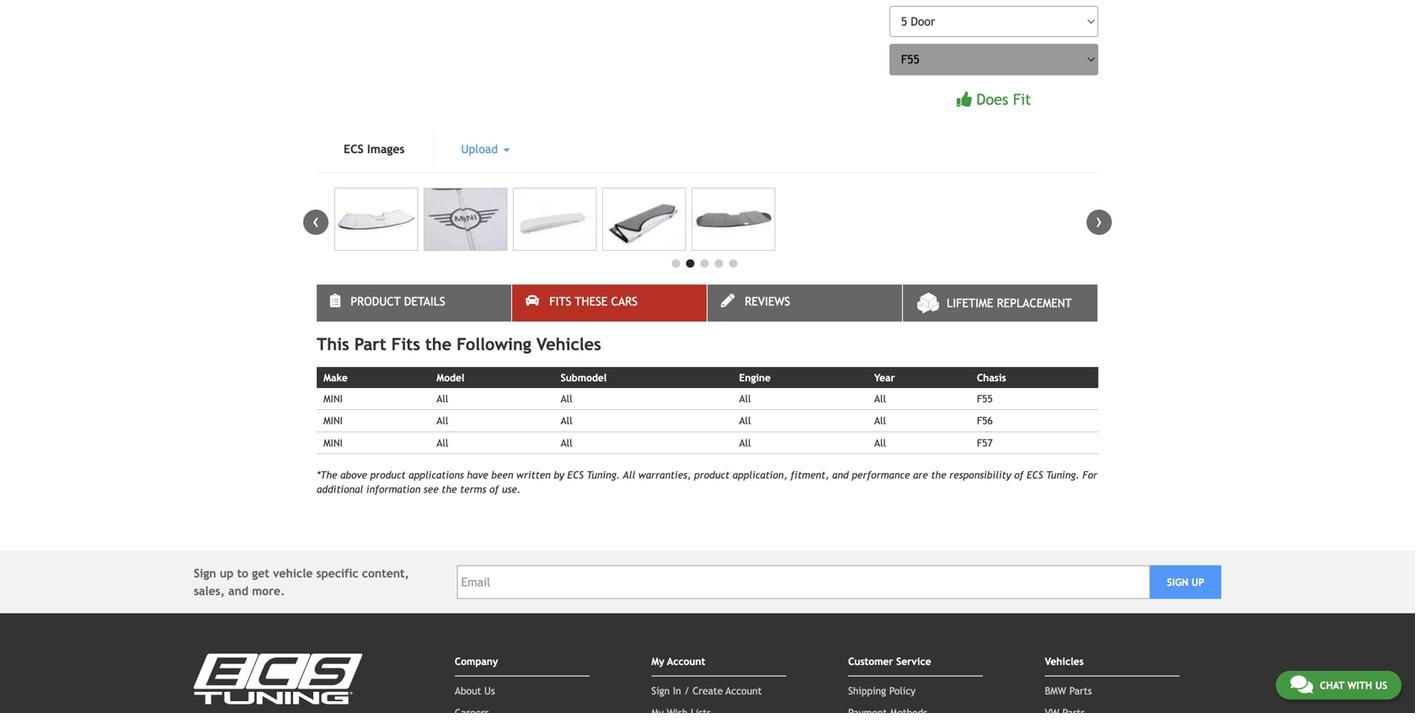 Task type: describe. For each thing, give the bounding box(es) containing it.
f55
[[977, 393, 993, 405]]

‹
[[313, 210, 319, 232]]

are
[[913, 469, 928, 481]]

all inside "*the above product applications have been written by                 ecs tuning. all warranties, product application, fitment,                 and performance are the responsibility of ecs tuning.                 for additional information see the terms of use."
[[623, 469, 635, 481]]

lifetime replacement
[[947, 297, 1072, 310]]

bmw
[[1045, 685, 1067, 697]]

application,
[[733, 469, 788, 481]]

1 vertical spatial the
[[931, 469, 947, 481]]

1 product from the left
[[370, 469, 406, 481]]

written
[[516, 469, 551, 481]]

to
[[237, 567, 249, 581]]

1 es#3135070 - 82110049790 - mini sun shade - keep your mini cool in the sun and mini proud : f56 f55 f57 - genuine mini - mini image from the left
[[334, 188, 418, 251]]

0 horizontal spatial ecs
[[344, 142, 364, 156]]

by
[[554, 469, 564, 481]]

does fit
[[977, 90, 1031, 108]]

and inside sign up to get vehicle specific content, sales, and more.
[[228, 585, 248, 598]]

about us link
[[455, 685, 495, 697]]

› link
[[1087, 210, 1112, 235]]

does
[[977, 90, 1009, 108]]

been
[[491, 469, 513, 481]]

/
[[684, 685, 690, 697]]

get
[[252, 567, 269, 581]]

sign in / create account
[[652, 685, 762, 697]]

chasis
[[977, 372, 1006, 384]]

0 horizontal spatial vehicles
[[537, 334, 601, 354]]

sign up button
[[1150, 566, 1222, 600]]

›
[[1096, 210, 1103, 232]]

above
[[340, 469, 367, 481]]

year
[[874, 372, 895, 384]]

information
[[366, 484, 421, 496]]

fits these cars link
[[512, 285, 707, 322]]

shipping policy link
[[848, 685, 916, 697]]

2 vertical spatial the
[[442, 484, 457, 496]]

f57
[[977, 437, 993, 449]]

chat with us link
[[1276, 671, 1402, 700]]

*the
[[317, 469, 337, 481]]

about
[[455, 685, 481, 697]]

reviews link
[[708, 285, 902, 322]]

company
[[455, 656, 498, 668]]

my account
[[652, 656, 705, 668]]

service
[[896, 656, 931, 668]]

1 vertical spatial account
[[726, 685, 762, 697]]

see
[[424, 484, 439, 496]]

about us
[[455, 685, 495, 697]]

0 vertical spatial the
[[425, 334, 452, 354]]

warranties,
[[639, 469, 691, 481]]

policy
[[889, 685, 916, 697]]

4 es#3135070 - 82110049790 - mini sun shade - keep your mini cool in the sun and mini proud : f56 f55 f57 - genuine mini - mini image from the left
[[602, 188, 686, 251]]

vehicle
[[273, 567, 313, 581]]

for
[[1083, 469, 1098, 481]]

bmw parts link
[[1045, 685, 1092, 697]]

sales,
[[194, 585, 225, 598]]

these
[[575, 295, 608, 308]]

this part fits the following vehicles
[[317, 334, 601, 354]]

shipping
[[848, 685, 886, 697]]

product details link
[[317, 285, 511, 322]]

fits these cars
[[549, 295, 638, 308]]

additional
[[317, 484, 363, 496]]

reviews
[[745, 295, 790, 308]]

customer
[[848, 656, 893, 668]]

0 vertical spatial account
[[667, 656, 705, 668]]

chat with us
[[1320, 680, 1388, 692]]

and inside "*the above product applications have been written by                 ecs tuning. all warranties, product application, fitment,                 and performance are the responsibility of ecs tuning.                 for additional information see the terms of use."
[[832, 469, 849, 481]]

submodel
[[561, 372, 607, 384]]

following
[[457, 334, 531, 354]]

0 horizontal spatial fits
[[391, 334, 420, 354]]

sign up to get vehicle specific content, sales, and more.
[[194, 567, 409, 598]]

images
[[367, 142, 405, 156]]

product details
[[351, 295, 445, 308]]

ecs images
[[344, 142, 405, 156]]

0 horizontal spatial us
[[484, 685, 495, 697]]

terms
[[460, 484, 486, 496]]

1 horizontal spatial fits
[[549, 295, 571, 308]]

create
[[693, 685, 723, 697]]

mini for f55
[[324, 393, 343, 405]]

up for sign up
[[1192, 577, 1205, 589]]

comments image
[[1291, 675, 1313, 695]]

5 es#3135070 - 82110049790 - mini sun shade - keep your mini cool in the sun and mini proud : f56 f55 f57 - genuine mini - mini image from the left
[[692, 188, 775, 251]]

details
[[404, 295, 445, 308]]

have
[[467, 469, 488, 481]]

customer service
[[848, 656, 931, 668]]

1 horizontal spatial us
[[1376, 680, 1388, 692]]



Task type: vqa. For each thing, say whether or not it's contained in the screenshot.
"genuine bmw" IMAGE
no



Task type: locate. For each thing, give the bounding box(es) containing it.
responsibility
[[950, 469, 1011, 481]]

account right my
[[667, 656, 705, 668]]

0 horizontal spatial tuning.
[[587, 469, 620, 481]]

of down the been
[[489, 484, 499, 496]]

2 horizontal spatial ecs
[[1027, 469, 1043, 481]]

3 es#3135070 - 82110049790 - mini sun shade - keep your mini cool in the sun and mini proud : f56 f55 f57 - genuine mini - mini image from the left
[[513, 188, 597, 251]]

ecs left images on the top of the page
[[344, 142, 364, 156]]

model
[[437, 372, 465, 384]]

replacement
[[997, 297, 1072, 310]]

*the above product applications have been written by                 ecs tuning. all warranties, product application, fitment,                 and performance are the responsibility of ecs tuning.                 for additional information see the terms of use.
[[317, 469, 1098, 496]]

mini for f57
[[324, 437, 343, 449]]

us right 'with'
[[1376, 680, 1388, 692]]

vehicles
[[537, 334, 601, 354], [1045, 656, 1084, 668]]

vehicles up submodel on the left bottom
[[537, 334, 601, 354]]

of
[[1014, 469, 1024, 481], [489, 484, 499, 496]]

1 tuning. from the left
[[587, 469, 620, 481]]

1 vertical spatial and
[[228, 585, 248, 598]]

content,
[[362, 567, 409, 581]]

es#3135070 - 82110049790 - mini sun shade - keep your mini cool in the sun and mini proud : f56 f55 f57 - genuine mini - mini image
[[334, 188, 418, 251], [424, 188, 507, 251], [513, 188, 597, 251], [602, 188, 686, 251], [692, 188, 775, 251]]

account right create
[[726, 685, 762, 697]]

this
[[317, 334, 349, 354]]

sign for sign up
[[1167, 577, 1189, 589]]

upload
[[461, 142, 502, 156]]

upload button
[[434, 132, 537, 166]]

2 product from the left
[[694, 469, 730, 481]]

the
[[425, 334, 452, 354], [931, 469, 947, 481], [442, 484, 457, 496]]

3 mini from the top
[[324, 437, 343, 449]]

1 horizontal spatial up
[[1192, 577, 1205, 589]]

1 vertical spatial of
[[489, 484, 499, 496]]

the up model
[[425, 334, 452, 354]]

ecs images link
[[317, 132, 432, 166]]

ecs tuning image
[[194, 654, 362, 705]]

cars
[[611, 295, 638, 308]]

2 vertical spatial mini
[[324, 437, 343, 449]]

1 horizontal spatial and
[[832, 469, 849, 481]]

1 mini from the top
[[324, 393, 343, 405]]

ecs right by
[[567, 469, 584, 481]]

tuning. left for
[[1046, 469, 1080, 481]]

2 es#3135070 - 82110049790 - mini sun shade - keep your mini cool in the sun and mini proud : f56 f55 f57 - genuine mini - mini image from the left
[[424, 188, 507, 251]]

in
[[673, 685, 681, 697]]

0 vertical spatial fits
[[549, 295, 571, 308]]

up inside sign up button
[[1192, 577, 1205, 589]]

1 horizontal spatial product
[[694, 469, 730, 481]]

lifetime replacement link
[[903, 285, 1098, 322]]

bmw parts
[[1045, 685, 1092, 697]]

ecs right responsibility
[[1027, 469, 1043, 481]]

make
[[324, 372, 348, 384]]

shipping policy
[[848, 685, 916, 697]]

fits
[[549, 295, 571, 308], [391, 334, 420, 354]]

sign inside sign up to get vehicle specific content, sales, and more.
[[194, 567, 216, 581]]

2 horizontal spatial sign
[[1167, 577, 1189, 589]]

us
[[1376, 680, 1388, 692], [484, 685, 495, 697]]

account
[[667, 656, 705, 668], [726, 685, 762, 697]]

1 horizontal spatial of
[[1014, 469, 1024, 481]]

of right responsibility
[[1014, 469, 1024, 481]]

performance
[[852, 469, 910, 481]]

up
[[220, 567, 234, 581], [1192, 577, 1205, 589]]

thumbs up image
[[957, 92, 972, 107]]

vehicles up bmw parts
[[1045, 656, 1084, 668]]

1 vertical spatial vehicles
[[1045, 656, 1084, 668]]

ecs
[[344, 142, 364, 156], [567, 469, 584, 481], [1027, 469, 1043, 481]]

1 horizontal spatial account
[[726, 685, 762, 697]]

1 horizontal spatial tuning.
[[1046, 469, 1080, 481]]

the right are
[[931, 469, 947, 481]]

0 vertical spatial and
[[832, 469, 849, 481]]

up for sign up to get vehicle specific content, sales, and more.
[[220, 567, 234, 581]]

parts
[[1070, 685, 1092, 697]]

1 vertical spatial mini
[[324, 415, 343, 427]]

0 vertical spatial mini
[[324, 393, 343, 405]]

0 vertical spatial vehicles
[[537, 334, 601, 354]]

fits right the part
[[391, 334, 420, 354]]

part
[[354, 334, 386, 354]]

and down to
[[228, 585, 248, 598]]

with
[[1348, 680, 1372, 692]]

‹ link
[[303, 210, 329, 235]]

chat
[[1320, 680, 1345, 692]]

product right 'warranties,'
[[694, 469, 730, 481]]

sign for sign in / create account
[[652, 685, 670, 697]]

up inside sign up to get vehicle specific content, sales, and more.
[[220, 567, 234, 581]]

fit
[[1013, 90, 1031, 108]]

lifetime
[[947, 297, 994, 310]]

my
[[652, 656, 665, 668]]

fits left these
[[549, 295, 571, 308]]

the right see
[[442, 484, 457, 496]]

and right fitment,
[[832, 469, 849, 481]]

sign for sign up to get vehicle specific content, sales, and more.
[[194, 567, 216, 581]]

0 horizontal spatial account
[[667, 656, 705, 668]]

0 horizontal spatial of
[[489, 484, 499, 496]]

tuning. right by
[[587, 469, 620, 481]]

0 horizontal spatial up
[[220, 567, 234, 581]]

sign up
[[1167, 577, 1205, 589]]

0 horizontal spatial sign
[[194, 567, 216, 581]]

1 horizontal spatial ecs
[[567, 469, 584, 481]]

all
[[437, 393, 449, 405], [561, 393, 573, 405], [739, 393, 751, 405], [874, 393, 886, 405], [437, 415, 449, 427], [561, 415, 573, 427], [739, 415, 751, 427], [874, 415, 886, 427], [437, 437, 449, 449], [561, 437, 573, 449], [739, 437, 751, 449], [874, 437, 886, 449], [623, 469, 635, 481]]

tuning.
[[587, 469, 620, 481], [1046, 469, 1080, 481]]

sign inside button
[[1167, 577, 1189, 589]]

product
[[351, 295, 401, 308]]

Email email field
[[457, 566, 1150, 600]]

and
[[832, 469, 849, 481], [228, 585, 248, 598]]

2 mini from the top
[[324, 415, 343, 427]]

use.
[[502, 484, 521, 496]]

specific
[[316, 567, 359, 581]]

more.
[[252, 585, 285, 598]]

2 tuning. from the left
[[1046, 469, 1080, 481]]

mini
[[324, 393, 343, 405], [324, 415, 343, 427], [324, 437, 343, 449]]

product up information
[[370, 469, 406, 481]]

us right 'about'
[[484, 685, 495, 697]]

mini for f56
[[324, 415, 343, 427]]

fitment,
[[791, 469, 829, 481]]

1 vertical spatial fits
[[391, 334, 420, 354]]

1 horizontal spatial vehicles
[[1045, 656, 1084, 668]]

sign
[[194, 567, 216, 581], [1167, 577, 1189, 589], [652, 685, 670, 697]]

f56
[[977, 415, 993, 427]]

sign in / create account link
[[652, 685, 762, 697]]

engine
[[739, 372, 771, 384]]

applications
[[409, 469, 464, 481]]

1 horizontal spatial sign
[[652, 685, 670, 697]]

0 vertical spatial of
[[1014, 469, 1024, 481]]

0 horizontal spatial and
[[228, 585, 248, 598]]

0 horizontal spatial product
[[370, 469, 406, 481]]



